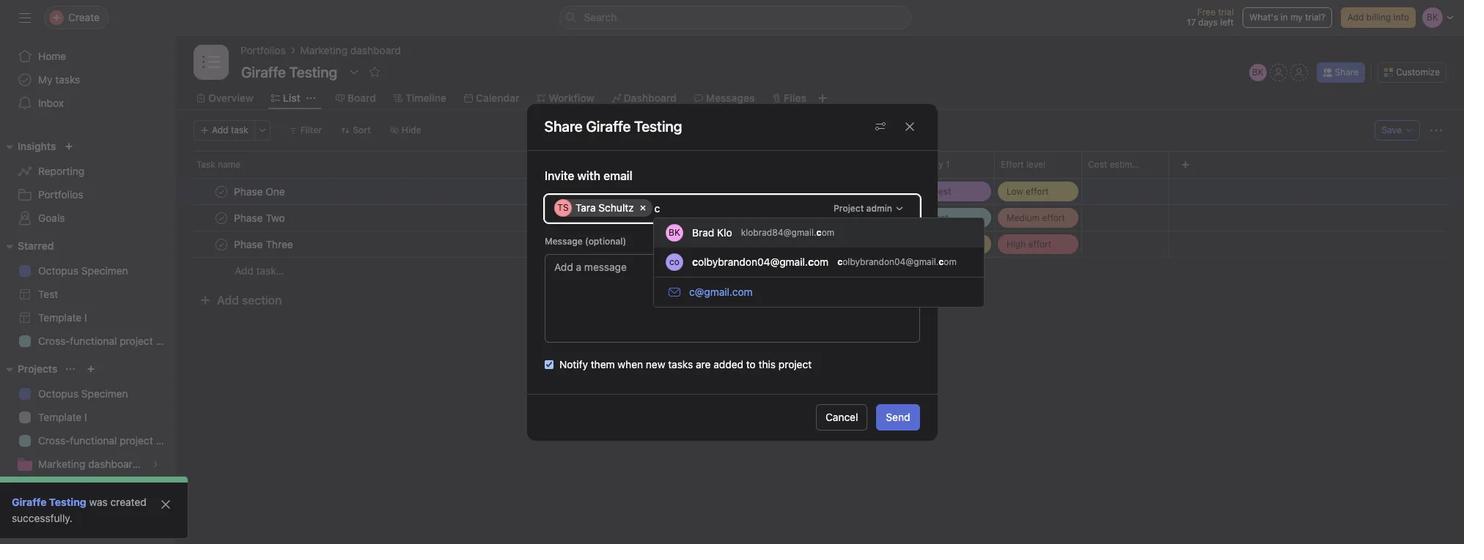 Task type: describe. For each thing, give the bounding box(es) containing it.
template i for second the template i link from the top of the page
[[38, 411, 87, 424]]

nov for nov 21
[[739, 186, 755, 197]]

tasks inside share giraffe testing dialog
[[668, 358, 693, 371]]

(optional)
[[585, 236, 626, 247]]

test link
[[9, 283, 167, 306]]

invite for invite
[[41, 519, 68, 532]]

share giraffe testing
[[544, 118, 682, 135]]

free
[[1197, 7, 1216, 18]]

1
[[946, 159, 950, 170]]

search list box
[[559, 6, 911, 29]]

list
[[283, 92, 300, 104]]

tara schultz cell
[[554, 199, 652, 217]]

row containing fr
[[176, 231, 1464, 258]]

dashboard
[[624, 92, 677, 104]]

add billing info button
[[1341, 7, 1416, 28]]

cross-functional project plan inside projects element
[[38, 435, 176, 447]]

1 template i link from the top
[[9, 306, 167, 330]]

dashboards
[[88, 458, 144, 471]]

created
[[110, 496, 146, 509]]

global element
[[0, 36, 176, 124]]

invite with email
[[544, 169, 632, 182]]

tara schultz row
[[554, 199, 827, 220]]

add to starred image
[[369, 66, 381, 78]]

i for 2nd the template i link from the bottom of the page
[[84, 312, 87, 324]]

estimate
[[1110, 159, 1145, 170]]

Phase One text field
[[231, 184, 289, 199]]

Notify them when new tasks are added to this project checkbox
[[544, 360, 553, 369]]

reporting link
[[9, 160, 167, 183]]

add task button
[[194, 120, 255, 141]]

board
[[347, 92, 376, 104]]

i for second the template i link from the top of the page
[[84, 411, 87, 424]]

files
[[784, 92, 806, 104]]

search button
[[559, 6, 911, 29]]

files link
[[772, 90, 806, 106]]

project inside share giraffe testing dialog
[[778, 358, 811, 371]]

projects
[[18, 363, 57, 375]]

project
[[833, 203, 864, 214]]

projects element
[[0, 356, 176, 545]]

overview
[[208, 92, 254, 104]]

insights element
[[0, 133, 176, 233]]

cross- inside 'starred' element
[[38, 335, 70, 348]]

insights
[[18, 140, 56, 152]]

test
[[38, 288, 58, 301]]

nov 18
[[739, 213, 768, 224]]

0 horizontal spatial portfolios link
[[9, 183, 167, 207]]

cross-functional project plan inside 'starred' element
[[38, 335, 176, 348]]

plan inside 'starred' element
[[156, 335, 176, 348]]

messages link
[[694, 90, 755, 106]]

octopus specimen link for template i
[[9, 383, 167, 406]]

phase three cell
[[176, 231, 646, 258]]

functional inside projects element
[[70, 435, 117, 447]]

cost estimate
[[1088, 159, 1145, 170]]

level
[[1026, 159, 1045, 170]]

completed image for ja
[[213, 183, 230, 201]]

overview link
[[196, 90, 254, 106]]

my
[[1290, 12, 1303, 23]]

octopus for projects
[[38, 388, 78, 400]]

project admin
[[833, 203, 892, 214]]

was created successfully.
[[12, 496, 146, 525]]

info
[[1394, 12, 1409, 23]]

portfolios inside insights element
[[38, 188, 83, 201]]

my tasks
[[38, 73, 80, 86]]

goals
[[38, 212, 65, 224]]

to
[[746, 358, 755, 371]]

timeline
[[405, 92, 446, 104]]

inbox
[[38, 97, 64, 109]]

1 vertical spatial marketing dashboard link
[[9, 500, 167, 523]]

list image
[[202, 54, 220, 71]]

phase one cell
[[176, 178, 646, 205]]

with email
[[577, 169, 632, 182]]

billing
[[1366, 12, 1391, 23]]

0 vertical spatial portfolios link
[[240, 43, 286, 59]]

giraffe testing
[[12, 496, 86, 509]]

26
[[758, 239, 769, 250]]

tara
[[575, 201, 595, 214]]

row containing pr
[[176, 205, 1464, 232]]

functional inside 'starred' element
[[70, 335, 117, 348]]

add section button
[[194, 287, 288, 314]]

completed image for pr
[[213, 209, 230, 227]]

added
[[713, 358, 743, 371]]

add billing info
[[1348, 12, 1409, 23]]

fr
[[657, 239, 664, 250]]

add task… button
[[235, 263, 284, 279]]

Completed checkbox
[[213, 236, 230, 253]]

search
[[584, 11, 617, 23]]

task
[[231, 125, 248, 136]]

project admin button
[[827, 198, 910, 219]]

none text field inside tara schultz row
[[654, 199, 671, 217]]

nov 26
[[739, 239, 769, 250]]

priority
[[914, 159, 943, 170]]

add for add task
[[212, 125, 228, 136]]

giraffe
[[12, 496, 47, 509]]

free trial 17 days left
[[1187, 7, 1234, 28]]

in
[[1281, 12, 1288, 23]]

board link
[[336, 90, 376, 106]]

1 horizontal spatial portfolios
[[240, 44, 286, 56]]

james
[[672, 186, 699, 197]]

0 vertical spatial marketing
[[300, 44, 348, 56]]

fr button
[[652, 236, 729, 253]]

marketing dashboards
[[38, 458, 144, 471]]

share button
[[1317, 62, 1365, 83]]

home
[[38, 50, 66, 62]]

admin
[[866, 203, 892, 214]]

add task…
[[235, 265, 284, 277]]

template i for 2nd the template i link from the bottom of the page
[[38, 312, 87, 324]]

plan inside projects element
[[156, 435, 176, 447]]

close image
[[160, 499, 172, 511]]

Phase Two text field
[[231, 211, 289, 225]]

workflow
[[549, 92, 594, 104]]

schultz
[[598, 201, 634, 214]]

nov 21
[[739, 186, 767, 197]]

bk
[[1252, 67, 1264, 78]]

1 horizontal spatial dashboard
[[350, 44, 401, 56]]

2 vertical spatial project
[[120, 435, 153, 447]]

tasks inside global element
[[55, 73, 80, 86]]

21
[[758, 186, 767, 197]]

projects button
[[0, 361, 57, 378]]

what's in my trial? button
[[1243, 7, 1332, 28]]

17
[[1187, 17, 1196, 28]]

when
[[617, 358, 643, 371]]

workflow link
[[537, 90, 594, 106]]



Task type: locate. For each thing, give the bounding box(es) containing it.
0 vertical spatial invite
[[544, 169, 574, 182]]

add left section
[[217, 294, 239, 307]]

task link
[[9, 477, 167, 500]]

invite down giraffe testing
[[41, 519, 68, 532]]

starred button
[[0, 238, 54, 255]]

cross- up projects
[[38, 335, 70, 348]]

template for second the template i link from the top of the page
[[38, 411, 82, 424]]

cancel button
[[816, 405, 868, 431]]

2 vertical spatial completed image
[[213, 236, 230, 253]]

template down test
[[38, 312, 82, 324]]

completed image
[[213, 183, 230, 201], [213, 209, 230, 227], [213, 236, 230, 253]]

2 specimen from the top
[[81, 388, 128, 400]]

0 vertical spatial cross-
[[38, 335, 70, 348]]

1 octopus from the top
[[38, 265, 78, 277]]

completed image down task name
[[213, 183, 230, 201]]

cost
[[1088, 159, 1107, 170]]

specimen up test link
[[81, 265, 128, 277]]

ts
[[557, 202, 568, 213]]

giraffe testing
[[586, 118, 682, 135]]

ja
[[656, 186, 665, 197]]

completed checkbox for pr
[[213, 209, 230, 227]]

task left the name
[[196, 159, 215, 170]]

nov for nov 18
[[739, 213, 755, 224]]

are
[[695, 358, 710, 371]]

— text field up — text box
[[1088, 187, 1169, 198]]

— text field for 21
[[1088, 187, 1169, 198]]

— text field down — text box
[[1088, 240, 1169, 251]]

project
[[120, 335, 153, 348], [778, 358, 811, 371], [120, 435, 153, 447]]

octopus down projects
[[38, 388, 78, 400]]

1 specimen from the top
[[81, 265, 128, 277]]

1 vertical spatial completed checkbox
[[213, 209, 230, 227]]

add left task
[[212, 125, 228, 136]]

reporting
[[38, 165, 84, 177]]

tasks right my
[[55, 73, 80, 86]]

portfolios down reporting
[[38, 188, 83, 201]]

1 i from the top
[[84, 312, 87, 324]]

octopus specimen link down projects
[[9, 383, 167, 406]]

share for share
[[1335, 67, 1359, 78]]

marketing dashboards link
[[9, 453, 167, 477]]

add for add section
[[217, 294, 239, 307]]

nov left the 26
[[739, 239, 755, 250]]

0 vertical spatial template i
[[38, 312, 87, 324]]

tasks left are
[[668, 358, 693, 371]]

share
[[1335, 67, 1359, 78], [544, 118, 583, 135]]

0 vertical spatial — text field
[[1088, 187, 1169, 198]]

2 template from the top
[[38, 411, 82, 424]]

1 horizontal spatial share
[[1335, 67, 1359, 78]]

0 vertical spatial octopus
[[38, 265, 78, 277]]

1 nov from the top
[[739, 186, 755, 197]]

priority 1
[[914, 159, 950, 170]]

1 horizontal spatial invite
[[544, 169, 574, 182]]

1 vertical spatial share
[[544, 118, 583, 135]]

1 horizontal spatial portfolios link
[[240, 43, 286, 59]]

1 functional from the top
[[70, 335, 117, 348]]

specimen inside 'starred' element
[[81, 265, 128, 277]]

days
[[1198, 17, 1218, 28]]

effort
[[1001, 159, 1024, 170]]

portfolios link up list link
[[240, 43, 286, 59]]

0 vertical spatial project
[[120, 335, 153, 348]]

1 template i from the top
[[38, 312, 87, 324]]

phase two cell
[[176, 205, 646, 232]]

nov left 21
[[739, 186, 755, 197]]

starred
[[18, 240, 54, 252]]

marketing dashboard
[[300, 44, 401, 56], [38, 505, 139, 518]]

Phase Three text field
[[231, 237, 297, 252]]

octopus specimen inside 'starred' element
[[38, 265, 128, 277]]

task name
[[196, 159, 241, 170]]

add left "task…"
[[235, 265, 254, 277]]

1 horizontal spatial task
[[196, 159, 215, 170]]

starred element
[[0, 233, 176, 356]]

template inside 'starred' element
[[38, 312, 82, 324]]

completed checkbox for ja
[[213, 183, 230, 201]]

0 vertical spatial marketing dashboard
[[300, 44, 401, 56]]

1 cross-functional project plan from the top
[[38, 335, 176, 348]]

tasks
[[55, 73, 80, 86], [668, 358, 693, 371]]

insights button
[[0, 138, 56, 155]]

0 vertical spatial tasks
[[55, 73, 80, 86]]

0 vertical spatial functional
[[70, 335, 117, 348]]

template i link up marketing dashboards
[[9, 406, 167, 430]]

1 horizontal spatial marketing dashboard
[[300, 44, 401, 56]]

plan
[[156, 335, 176, 348], [156, 435, 176, 447]]

tara schultz
[[575, 201, 634, 214]]

cross-functional project plan link up marketing dashboards
[[9, 430, 176, 453]]

octopus specimen down projects
[[38, 388, 128, 400]]

specimen for test
[[81, 265, 128, 277]]

1 completed image from the top
[[213, 183, 230, 201]]

2 cross-functional project plan from the top
[[38, 435, 176, 447]]

1 vertical spatial completed image
[[213, 209, 230, 227]]

octopus specimen for template i
[[38, 388, 128, 400]]

specimen
[[81, 265, 128, 277], [81, 388, 128, 400]]

add task
[[212, 125, 248, 136]]

calendar link
[[464, 90, 519, 106]]

i inside 'starred' element
[[84, 312, 87, 324]]

row containing task name
[[176, 151, 1464, 178]]

3 nov from the top
[[739, 239, 755, 250]]

0 vertical spatial plan
[[156, 335, 176, 348]]

share down add billing info button
[[1335, 67, 1359, 78]]

0 vertical spatial nov
[[739, 186, 755, 197]]

octopus specimen inside projects element
[[38, 388, 128, 400]]

0 horizontal spatial tasks
[[55, 73, 80, 86]]

1 vertical spatial — text field
[[1088, 240, 1169, 251]]

hide sidebar image
[[19, 12, 31, 23]]

message
[[544, 236, 582, 247]]

portfolios link
[[240, 43, 286, 59], [9, 183, 167, 207]]

invite
[[544, 169, 574, 182], [41, 519, 68, 532]]

cross-functional project plan up dashboards
[[38, 435, 176, 447]]

testing
[[49, 496, 86, 509]]

completed image for fr
[[213, 236, 230, 253]]

2 functional from the top
[[70, 435, 117, 447]]

0 horizontal spatial dashboard
[[88, 505, 139, 518]]

completed image inside phase three cell
[[213, 236, 230, 253]]

dashboard inside projects element
[[88, 505, 139, 518]]

0 vertical spatial share
[[1335, 67, 1359, 78]]

my tasks link
[[9, 68, 167, 92]]

2 i from the top
[[84, 411, 87, 424]]

task inside projects element
[[38, 482, 60, 494]]

1 octopus specimen link from the top
[[9, 260, 167, 283]]

goals link
[[9, 207, 167, 230]]

2 cross- from the top
[[38, 435, 70, 447]]

completed image left phase three text field
[[213, 236, 230, 253]]

invite inside button
[[41, 519, 68, 532]]

1 vertical spatial marketing dashboard
[[38, 505, 139, 518]]

1 vertical spatial marketing
[[38, 458, 85, 471]]

1 vertical spatial cross-functional project plan link
[[9, 430, 176, 453]]

template down projects
[[38, 411, 82, 424]]

1 vertical spatial octopus
[[38, 388, 78, 400]]

dashboard down task link in the bottom of the page
[[88, 505, 139, 518]]

share for share giraffe testing
[[544, 118, 583, 135]]

1 vertical spatial template
[[38, 411, 82, 424]]

marketing dashboard up the add to starred image
[[300, 44, 401, 56]]

2 vertical spatial marketing
[[38, 505, 85, 518]]

2 octopus from the top
[[38, 388, 78, 400]]

close this dialog image
[[904, 121, 915, 133]]

specimen inside projects element
[[81, 388, 128, 400]]

completed image up completed checkbox
[[213, 209, 230, 227]]

task for task name
[[196, 159, 215, 170]]

completed image inside phase two cell
[[213, 209, 230, 227]]

template i link down test
[[9, 306, 167, 330]]

octopus up test
[[38, 265, 78, 277]]

i up marketing dashboards
[[84, 411, 87, 424]]

them
[[590, 358, 615, 371]]

specimen for template i
[[81, 388, 128, 400]]

dashboard up the add to starred image
[[350, 44, 401, 56]]

template i inside 'starred' element
[[38, 312, 87, 324]]

Completed checkbox
[[213, 183, 230, 201], [213, 209, 230, 227]]

1 vertical spatial project
[[778, 358, 811, 371]]

row
[[176, 151, 1464, 178], [194, 177, 1447, 179], [176, 178, 1464, 205], [176, 205, 1464, 232], [176, 231, 1464, 258]]

octopus inside 'starred' element
[[38, 265, 78, 277]]

1 vertical spatial plan
[[156, 435, 176, 447]]

0 horizontal spatial share
[[544, 118, 583, 135]]

project inside 'starred' element
[[120, 335, 153, 348]]

task inside row
[[196, 159, 215, 170]]

calendar
[[476, 92, 519, 104]]

0 vertical spatial template
[[38, 312, 82, 324]]

0 vertical spatial i
[[84, 312, 87, 324]]

add task… row
[[176, 257, 1464, 284]]

marketing dashboard link
[[300, 43, 401, 59], [9, 500, 167, 523]]

1 cross-functional project plan link from the top
[[9, 330, 176, 353]]

1 vertical spatial specimen
[[81, 388, 128, 400]]

1 vertical spatial template i
[[38, 411, 87, 424]]

project down test link
[[120, 335, 153, 348]]

template i
[[38, 312, 87, 324], [38, 411, 87, 424]]

nov for nov 26
[[739, 239, 755, 250]]

trial?
[[1305, 12, 1326, 23]]

0 vertical spatial completed image
[[213, 183, 230, 201]]

invite button
[[14, 512, 77, 539]]

1 vertical spatial octopus specimen
[[38, 388, 128, 400]]

completed checkbox inside phase two cell
[[213, 209, 230, 227]]

1 completed checkbox from the top
[[213, 183, 230, 201]]

2 template i from the top
[[38, 411, 87, 424]]

1 octopus specimen from the top
[[38, 265, 128, 277]]

0 vertical spatial octopus specimen
[[38, 265, 128, 277]]

add inside row
[[235, 265, 254, 277]]

0 vertical spatial completed checkbox
[[213, 183, 230, 201]]

completed checkbox up completed checkbox
[[213, 209, 230, 227]]

successfully.
[[12, 512, 72, 525]]

functional down test link
[[70, 335, 117, 348]]

nov left 18
[[739, 213, 755, 224]]

add left billing
[[1348, 12, 1364, 23]]

2 completed image from the top
[[213, 209, 230, 227]]

— text field
[[1088, 187, 1169, 198], [1088, 240, 1169, 251]]

completed checkbox inside phase one "cell"
[[213, 183, 230, 201]]

task
[[196, 159, 215, 170], [38, 482, 60, 494]]

1 — text field from the top
[[1088, 187, 1169, 198]]

notify
[[559, 358, 588, 371]]

1 vertical spatial task
[[38, 482, 60, 494]]

send
[[886, 411, 910, 424]]

2 — text field from the top
[[1088, 240, 1169, 251]]

marketing dashboard down task link in the bottom of the page
[[38, 505, 139, 518]]

2 template i link from the top
[[9, 406, 167, 430]]

0 vertical spatial template i link
[[9, 306, 167, 330]]

2 cross-functional project plan link from the top
[[9, 430, 176, 453]]

1 horizontal spatial marketing dashboard link
[[300, 43, 401, 59]]

2 octopus specimen link from the top
[[9, 383, 167, 406]]

invite inside share giraffe testing dialog
[[544, 169, 574, 182]]

share down workflow link
[[544, 118, 583, 135]]

specimen up dashboards
[[81, 388, 128, 400]]

18
[[758, 213, 768, 224]]

task for task
[[38, 482, 60, 494]]

0 horizontal spatial marketing dashboard link
[[9, 500, 167, 523]]

2 completed checkbox from the top
[[213, 209, 230, 227]]

0 horizontal spatial invite
[[41, 519, 68, 532]]

message (optional)
[[544, 236, 626, 247]]

share giraffe testing dialog
[[527, 104, 937, 441]]

project right this
[[778, 358, 811, 371]]

3 completed image from the top
[[213, 236, 230, 253]]

name
[[218, 159, 241, 170]]

functional up marketing dashboards
[[70, 435, 117, 447]]

what's
[[1249, 12, 1278, 23]]

marketing dashboard inside marketing dashboard link
[[38, 505, 139, 518]]

i down test link
[[84, 312, 87, 324]]

share inside dialog
[[544, 118, 583, 135]]

0 vertical spatial marketing dashboard link
[[300, 43, 401, 59]]

1 cross- from the top
[[38, 335, 70, 348]]

cross-functional project plan down test link
[[38, 335, 176, 348]]

notify them when new tasks are added to this project
[[559, 358, 811, 371]]

1 vertical spatial portfolios link
[[9, 183, 167, 207]]

octopus specimen
[[38, 265, 128, 277], [38, 388, 128, 400]]

cross-functional project plan link down test link
[[9, 330, 176, 353]]

inbox link
[[9, 92, 167, 115]]

octopus for starred
[[38, 265, 78, 277]]

0 vertical spatial task
[[196, 159, 215, 170]]

left
[[1220, 17, 1234, 28]]

template inside projects element
[[38, 411, 82, 424]]

1 vertical spatial functional
[[70, 435, 117, 447]]

list link
[[271, 90, 300, 106]]

share inside button
[[1335, 67, 1359, 78]]

portfolios
[[240, 44, 286, 56], [38, 188, 83, 201]]

task…
[[256, 265, 284, 277]]

section
[[242, 294, 282, 307]]

0 horizontal spatial task
[[38, 482, 60, 494]]

None text field
[[654, 199, 671, 217]]

— text field for 26
[[1088, 240, 1169, 251]]

None text field
[[238, 59, 341, 85]]

template i link
[[9, 306, 167, 330], [9, 406, 167, 430]]

1 vertical spatial i
[[84, 411, 87, 424]]

1 vertical spatial cross-functional project plan
[[38, 435, 176, 447]]

octopus specimen link up test
[[9, 260, 167, 283]]

nov
[[739, 186, 755, 197], [739, 213, 755, 224], [739, 239, 755, 250]]

0 vertical spatial dashboard
[[350, 44, 401, 56]]

template
[[38, 312, 82, 324], [38, 411, 82, 424]]

completed checkbox down task name
[[213, 183, 230, 201]]

new
[[645, 358, 665, 371]]

2 nov from the top
[[739, 213, 755, 224]]

task up giraffe testing link
[[38, 482, 60, 494]]

1 vertical spatial tasks
[[668, 358, 693, 371]]

was
[[89, 496, 108, 509]]

2 plan from the top
[[156, 435, 176, 447]]

0 vertical spatial octopus specimen link
[[9, 260, 167, 283]]

1 vertical spatial octopus specimen link
[[9, 383, 167, 406]]

i inside projects element
[[84, 411, 87, 424]]

project up dashboards
[[120, 435, 153, 447]]

add for add task…
[[235, 265, 254, 277]]

0 vertical spatial specimen
[[81, 265, 128, 277]]

1 vertical spatial cross-
[[38, 435, 70, 447]]

1 vertical spatial portfolios
[[38, 188, 83, 201]]

octopus specimen up test link
[[38, 265, 128, 277]]

octopus specimen for test
[[38, 265, 128, 277]]

send button
[[876, 405, 920, 431]]

invite for invite with email
[[544, 169, 574, 182]]

template i down test
[[38, 312, 87, 324]]

template for 2nd the template i link from the bottom of the page
[[38, 312, 82, 324]]

1 vertical spatial nov
[[739, 213, 755, 224]]

2 octopus specimen from the top
[[38, 388, 128, 400]]

cross-functional project plan
[[38, 335, 176, 348], [38, 435, 176, 447]]

octopus specimen link for test
[[9, 260, 167, 283]]

0 horizontal spatial marketing dashboard
[[38, 505, 139, 518]]

portfolios link down reporting
[[9, 183, 167, 207]]

add for add billing info
[[1348, 12, 1364, 23]]

cross- inside projects element
[[38, 435, 70, 447]]

0 horizontal spatial portfolios
[[38, 188, 83, 201]]

invite up 'ts' on the left of the page
[[544, 169, 574, 182]]

1 vertical spatial invite
[[41, 519, 68, 532]]

cross- up marketing dashboards link
[[38, 435, 70, 447]]

template i up marketing dashboards link
[[38, 411, 87, 424]]

0 vertical spatial cross-functional project plan
[[38, 335, 176, 348]]

giraffe testing link
[[12, 496, 86, 509]]

portfolios up list link
[[240, 44, 286, 56]]

1 vertical spatial dashboard
[[88, 505, 139, 518]]

pr
[[656, 212, 665, 223]]

Message (optional) text field
[[544, 254, 920, 343]]

home link
[[9, 45, 167, 68]]

0 vertical spatial portfolios
[[240, 44, 286, 56]]

project permissions image
[[874, 121, 886, 133]]

1 vertical spatial template i link
[[9, 406, 167, 430]]

pr button
[[652, 209, 729, 227]]

2 vertical spatial nov
[[739, 239, 755, 250]]

1 template from the top
[[38, 312, 82, 324]]

octopus inside projects element
[[38, 388, 78, 400]]

cross-
[[38, 335, 70, 348], [38, 435, 70, 447]]

1 horizontal spatial tasks
[[668, 358, 693, 371]]

completed image inside phase one "cell"
[[213, 183, 230, 201]]

add section
[[217, 294, 282, 307]]

this
[[758, 358, 775, 371]]

cancel
[[826, 411, 858, 424]]

— text field
[[1088, 213, 1169, 224]]

my
[[38, 73, 52, 86]]

0 vertical spatial cross-functional project plan link
[[9, 330, 176, 353]]

1 plan from the top
[[156, 335, 176, 348]]

header untitled section tree grid
[[176, 178, 1464, 284]]

row containing ja
[[176, 178, 1464, 205]]

template i inside projects element
[[38, 411, 87, 424]]



Task type: vqa. For each thing, say whether or not it's contained in the screenshot.
21
yes



